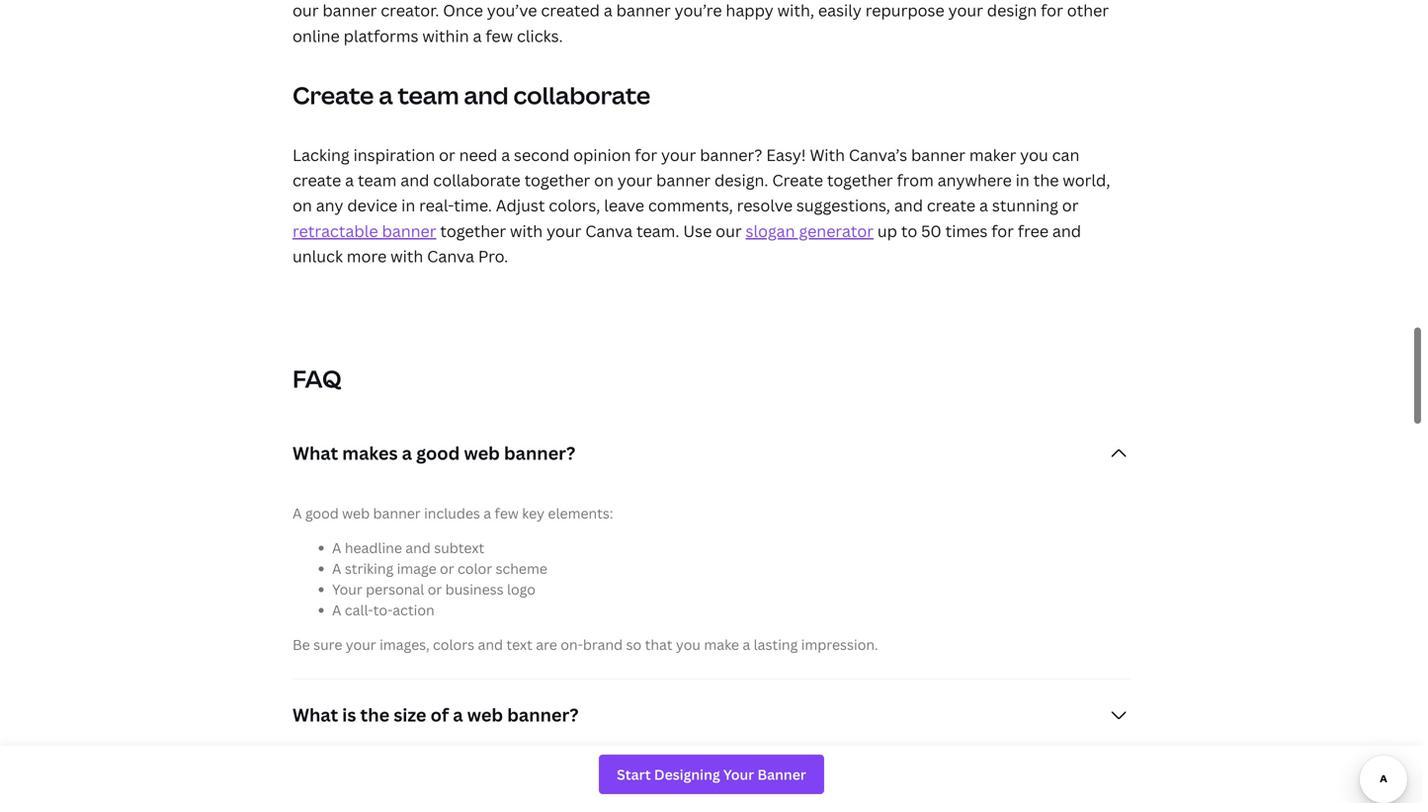 Task type: describe. For each thing, give the bounding box(es) containing it.
collaborate inside lacking inspiration or need a second opinion for your banner? easy! with canva's banner maker you can create a team and collaborate together on your banner design. create together from anywhere in the world, on any device in real-time. adjust colors, leave comments, resolve suggestions, and create a stunning or retractable banner together with your canva team. use our slogan generator
[[433, 170, 521, 191]]

0 horizontal spatial good
[[305, 504, 339, 523]]

banner up comments, on the top of the page
[[656, 170, 711, 191]]

times
[[946, 220, 988, 241]]

a inside what makes a good web banner? dropdown button
[[402, 442, 412, 466]]

colors
[[433, 636, 475, 655]]

striking
[[345, 560, 394, 578]]

retractable
[[293, 220, 378, 241]]

up to 50 times for free and unluck more with canva pro.
[[293, 220, 1081, 267]]

the inside lacking inspiration or need a second opinion for your banner? easy! with canva's banner maker you can create a team and collaborate together on your banner design. create together from anywhere in the world, on any device in real-time. adjust colors, leave comments, resolve suggestions, and create a stunning or retractable banner together with your canva team. use our slogan generator
[[1034, 170, 1059, 191]]

to-
[[373, 601, 393, 620]]

free
[[1018, 220, 1049, 241]]

personal
[[366, 580, 424, 599]]

with
[[810, 144, 845, 166]]

2 vertical spatial banner?
[[507, 703, 579, 728]]

text
[[506, 636, 533, 655]]

and inside a headline and subtext a striking image or color scheme your personal or business logo a call-to-action
[[406, 539, 431, 558]]

the inside dropdown button
[[360, 703, 390, 728]]

or down subtext
[[440, 560, 454, 578]]

easy!
[[766, 144, 806, 166]]

key
[[522, 504, 545, 523]]

for inside up to 50 times for free and unluck more with canva pro.
[[992, 220, 1014, 241]]

opinion
[[573, 144, 631, 166]]

and left text
[[478, 636, 503, 655]]

1 vertical spatial web
[[342, 504, 370, 523]]

impression.
[[801, 636, 878, 655]]

1 horizontal spatial team
[[398, 79, 459, 111]]

with inside up to 50 times for free and unluck more with canva pro.
[[391, 246, 423, 267]]

real-
[[419, 195, 454, 216]]

time.
[[454, 195, 492, 216]]

a down anywhere at the right
[[980, 195, 988, 216]]

our
[[716, 220, 742, 241]]

what is the size of a web banner?
[[293, 703, 579, 728]]

maker
[[970, 144, 1016, 166]]

stunning
[[992, 195, 1058, 216]]

call-
[[345, 601, 373, 620]]

second
[[514, 144, 570, 166]]

suggestions,
[[797, 195, 891, 216]]

colors,
[[549, 195, 600, 216]]

brand
[[583, 636, 623, 655]]

so
[[626, 636, 642, 655]]

a left few
[[484, 504, 491, 523]]

with inside lacking inspiration or need a second opinion for your banner? easy! with canva's banner maker you can create a team and collaborate together on your banner design. create together from anywhere in the world, on any device in real-time. adjust colors, leave comments, resolve suggestions, and create a stunning or retractable banner together with your canva team. use our slogan generator
[[510, 220, 543, 241]]

slogan generator link
[[746, 220, 874, 241]]

be
[[293, 636, 310, 655]]

resolve
[[737, 195, 793, 216]]

makes
[[342, 442, 398, 466]]

lasting
[[754, 636, 798, 655]]

logo
[[507, 580, 536, 599]]

1 horizontal spatial create
[[927, 195, 976, 216]]

a inside what is the size of a web banner? dropdown button
[[453, 703, 463, 728]]

your down colors,
[[547, 220, 582, 241]]

be sure your images, colors and text are on-brand so that you make a lasting impression.
[[293, 636, 878, 655]]

or left need
[[439, 144, 455, 166]]

generator
[[799, 220, 874, 241]]

are
[[536, 636, 557, 655]]

business
[[445, 580, 504, 599]]

to
[[901, 220, 918, 241]]

create inside lacking inspiration or need a second opinion for your banner? easy! with canva's banner maker you can create a team and collaborate together on your banner design. create together from anywhere in the world, on any device in real-time. adjust colors, leave comments, resolve suggestions, and create a stunning or retractable banner together with your canva team. use our slogan generator
[[772, 170, 823, 191]]

0 vertical spatial web
[[464, 442, 500, 466]]

is
[[342, 703, 356, 728]]

a headline and subtext a striking image or color scheme your personal or business logo a call-to-action
[[332, 539, 548, 620]]

adjust
[[496, 195, 545, 216]]

comments,
[[648, 195, 733, 216]]

and inside up to 50 times for free and unluck more with canva pro.
[[1053, 220, 1081, 241]]

a right need
[[501, 144, 510, 166]]

team.
[[637, 220, 680, 241]]

a up device
[[345, 170, 354, 191]]

for inside lacking inspiration or need a second opinion for your banner? easy! with canva's banner maker you can create a team and collaborate together on your banner design. create together from anywhere in the world, on any device in real-time. adjust colors, leave comments, resolve suggestions, and create a stunning or retractable banner together with your canva team. use our slogan generator
[[635, 144, 657, 166]]

2 vertical spatial web
[[467, 703, 503, 728]]

a good web banner includes a few key elements:
[[293, 504, 613, 523]]

lacking
[[293, 144, 350, 166]]

0 horizontal spatial together
[[440, 220, 506, 241]]

0 horizontal spatial create
[[293, 79, 374, 111]]

team inside lacking inspiration or need a second opinion for your banner? easy! with canva's banner maker you can create a team and collaborate together on your banner design. create together from anywhere in the world, on any device in real-time. adjust colors, leave comments, resolve suggestions, and create a stunning or retractable banner together with your canva team. use our slogan generator
[[358, 170, 397, 191]]

0 horizontal spatial you
[[676, 636, 701, 655]]

size
[[394, 703, 427, 728]]

good inside what makes a good web banner? dropdown button
[[416, 442, 460, 466]]

that
[[645, 636, 673, 655]]

banner? inside lacking inspiration or need a second opinion for your banner? easy! with canva's banner maker you can create a team and collaborate together on your banner design. create together from anywhere in the world, on any device in real-time. adjust colors, leave comments, resolve suggestions, and create a stunning or retractable banner together with your canva team. use our slogan generator
[[700, 144, 763, 166]]

a right "make"
[[743, 636, 750, 655]]



Task type: locate. For each thing, give the bounding box(es) containing it.
more
[[347, 246, 387, 267]]

web up headline
[[342, 504, 370, 523]]

0 vertical spatial in
[[1016, 170, 1030, 191]]

design.
[[715, 170, 769, 191]]

canva down leave
[[585, 220, 633, 241]]

any
[[316, 195, 343, 216]]

collaborate
[[513, 79, 651, 111], [433, 170, 521, 191]]

you left can
[[1020, 144, 1049, 166]]

2 what from the top
[[293, 703, 338, 728]]

1 horizontal spatial good
[[416, 442, 460, 466]]

canva inside up to 50 times for free and unluck more with canva pro.
[[427, 246, 474, 267]]

in
[[1016, 170, 1030, 191], [401, 195, 415, 216]]

what left makes
[[293, 442, 338, 466]]

0 vertical spatial good
[[416, 442, 460, 466]]

a right makes
[[402, 442, 412, 466]]

0 horizontal spatial with
[[391, 246, 423, 267]]

0 horizontal spatial the
[[360, 703, 390, 728]]

1 vertical spatial create
[[927, 195, 976, 216]]

a
[[379, 79, 393, 111], [501, 144, 510, 166], [345, 170, 354, 191], [980, 195, 988, 216], [402, 442, 412, 466], [484, 504, 491, 523], [743, 636, 750, 655], [453, 703, 463, 728]]

for right opinion
[[635, 144, 657, 166]]

1 horizontal spatial the
[[1034, 170, 1059, 191]]

what makes a good web banner?
[[293, 442, 575, 466]]

canva
[[585, 220, 633, 241], [427, 246, 474, 267]]

need
[[459, 144, 498, 166]]

your
[[661, 144, 696, 166], [618, 170, 653, 191], [547, 220, 582, 241], [346, 636, 376, 655]]

your up leave
[[618, 170, 653, 191]]

create up 'lacking'
[[293, 79, 374, 111]]

unluck
[[293, 246, 343, 267]]

create a team and collaborate
[[293, 79, 651, 111]]

faq
[[293, 363, 342, 395]]

banner
[[911, 144, 966, 166], [656, 170, 711, 191], [382, 220, 436, 241], [373, 504, 421, 523]]

canva inside lacking inspiration or need a second opinion for your banner? easy! with canva's banner maker you can create a team and collaborate together on your banner design. create together from anywhere in the world, on any device in real-time. adjust colors, leave comments, resolve suggestions, and create a stunning or retractable banner together with your canva team. use our slogan generator
[[585, 220, 633, 241]]

includes
[[424, 504, 480, 523]]

1 vertical spatial good
[[305, 504, 339, 523]]

0 horizontal spatial on
[[293, 195, 312, 216]]

sure
[[313, 636, 342, 655]]

on
[[594, 170, 614, 191], [293, 195, 312, 216]]

50
[[921, 220, 942, 241]]

on down opinion
[[594, 170, 614, 191]]

collaborate up opinion
[[513, 79, 651, 111]]

inspiration
[[353, 144, 435, 166]]

0 vertical spatial on
[[594, 170, 614, 191]]

1 horizontal spatial in
[[1016, 170, 1030, 191]]

1 horizontal spatial canva
[[585, 220, 633, 241]]

create
[[293, 170, 341, 191], [927, 195, 976, 216]]

you inside lacking inspiration or need a second opinion for your banner? easy! with canva's banner maker you can create a team and collaborate together on your banner design. create together from anywhere in the world, on any device in real-time. adjust colors, leave comments, resolve suggestions, and create a stunning or retractable banner together with your canva team. use our slogan generator
[[1020, 144, 1049, 166]]

1 horizontal spatial you
[[1020, 144, 1049, 166]]

your up comments, on the top of the page
[[661, 144, 696, 166]]

make
[[704, 636, 739, 655]]

1 horizontal spatial for
[[992, 220, 1014, 241]]

in up stunning
[[1016, 170, 1030, 191]]

world,
[[1063, 170, 1110, 191]]

web up few
[[464, 442, 500, 466]]

what
[[293, 442, 338, 466], [293, 703, 338, 728]]

web
[[464, 442, 500, 466], [342, 504, 370, 523], [467, 703, 503, 728]]

1 horizontal spatial on
[[594, 170, 614, 191]]

and right free
[[1053, 220, 1081, 241]]

device
[[347, 195, 398, 216]]

1 horizontal spatial together
[[524, 170, 590, 191]]

and up image
[[406, 539, 431, 558]]

1 vertical spatial with
[[391, 246, 423, 267]]

from
[[897, 170, 934, 191]]

elements:
[[548, 504, 613, 523]]

image
[[397, 560, 437, 578]]

the right is
[[360, 703, 390, 728]]

create down 'lacking'
[[293, 170, 341, 191]]

0 vertical spatial what
[[293, 442, 338, 466]]

the down can
[[1034, 170, 1059, 191]]

banner? up key
[[504, 442, 575, 466]]

banner? up design.
[[700, 144, 763, 166]]

together down second
[[524, 170, 590, 191]]

good
[[416, 442, 460, 466], [305, 504, 339, 523]]

on-
[[561, 636, 583, 655]]

0 horizontal spatial create
[[293, 170, 341, 191]]

a
[[293, 504, 302, 523], [332, 539, 341, 558], [332, 560, 341, 578], [332, 601, 341, 620]]

lacking inspiration or need a second opinion for your banner? easy! with canva's banner maker you can create a team and collaborate together on your banner design. create together from anywhere in the world, on any device in real-time. adjust colors, leave comments, resolve suggestions, and create a stunning or retractable banner together with your canva team. use our slogan generator
[[293, 144, 1110, 241]]

you right "that"
[[676, 636, 701, 655]]

you
[[1020, 144, 1049, 166], [676, 636, 701, 655]]

slogan
[[746, 220, 795, 241]]

good up your
[[305, 504, 339, 523]]

or
[[439, 144, 455, 166], [1062, 195, 1079, 216], [440, 560, 454, 578], [428, 580, 442, 599]]

on left 'any'
[[293, 195, 312, 216]]

0 vertical spatial create
[[293, 79, 374, 111]]

0 horizontal spatial in
[[401, 195, 415, 216]]

1 vertical spatial banner?
[[504, 442, 575, 466]]

0 horizontal spatial canva
[[427, 246, 474, 267]]

0 vertical spatial the
[[1034, 170, 1059, 191]]

0 horizontal spatial for
[[635, 144, 657, 166]]

what makes a good web banner? button
[[293, 418, 1131, 489]]

1 vertical spatial collaborate
[[433, 170, 521, 191]]

0 vertical spatial collaborate
[[513, 79, 651, 111]]

1 vertical spatial you
[[676, 636, 701, 655]]

and up to
[[894, 195, 923, 216]]

1 vertical spatial the
[[360, 703, 390, 728]]

and
[[464, 79, 509, 111], [401, 170, 429, 191], [894, 195, 923, 216], [1053, 220, 1081, 241], [406, 539, 431, 558], [478, 636, 503, 655]]

leave
[[604, 195, 644, 216]]

0 horizontal spatial team
[[358, 170, 397, 191]]

a right of
[[453, 703, 463, 728]]

what for what is the size of a web banner?
[[293, 703, 338, 728]]

together up suggestions,
[[827, 170, 893, 191]]

canva's
[[849, 144, 907, 166]]

up
[[878, 220, 897, 241]]

0 vertical spatial you
[[1020, 144, 1049, 166]]

anywhere
[[938, 170, 1012, 191]]

1 vertical spatial on
[[293, 195, 312, 216]]

0 vertical spatial for
[[635, 144, 657, 166]]

images,
[[380, 636, 430, 655]]

your right sure
[[346, 636, 376, 655]]

what for what makes a good web banner?
[[293, 442, 338, 466]]

banner up headline
[[373, 504, 421, 523]]

for
[[635, 144, 657, 166], [992, 220, 1014, 241]]

headline
[[345, 539, 402, 558]]

with
[[510, 220, 543, 241], [391, 246, 423, 267]]

few
[[495, 504, 519, 523]]

0 vertical spatial team
[[398, 79, 459, 111]]

create up the times
[[927, 195, 976, 216]]

banner down real-
[[382, 220, 436, 241]]

action
[[393, 601, 435, 620]]

or down world,
[[1062, 195, 1079, 216]]

can
[[1052, 144, 1080, 166]]

collaborate down need
[[433, 170, 521, 191]]

1 vertical spatial create
[[772, 170, 823, 191]]

0 vertical spatial banner?
[[700, 144, 763, 166]]

for left free
[[992, 220, 1014, 241]]

1 horizontal spatial with
[[510, 220, 543, 241]]

1 vertical spatial canva
[[427, 246, 474, 267]]

pro.
[[478, 246, 508, 267]]

1 what from the top
[[293, 442, 338, 466]]

1 horizontal spatial create
[[772, 170, 823, 191]]

together
[[524, 170, 590, 191], [827, 170, 893, 191], [440, 220, 506, 241]]

good up includes at the bottom of the page
[[416, 442, 460, 466]]

team up "inspiration"
[[398, 79, 459, 111]]

use
[[683, 220, 712, 241]]

0 vertical spatial with
[[510, 220, 543, 241]]

the
[[1034, 170, 1059, 191], [360, 703, 390, 728]]

with down adjust
[[510, 220, 543, 241]]

0 vertical spatial create
[[293, 170, 341, 191]]

in left real-
[[401, 195, 415, 216]]

1 vertical spatial team
[[358, 170, 397, 191]]

retractable banner link
[[293, 220, 436, 241]]

or down image
[[428, 580, 442, 599]]

subtext
[[434, 539, 484, 558]]

of
[[431, 703, 449, 728]]

a up "inspiration"
[[379, 79, 393, 111]]

color
[[458, 560, 492, 578]]

team up device
[[358, 170, 397, 191]]

with right more
[[391, 246, 423, 267]]

together down time.
[[440, 220, 506, 241]]

banner up from
[[911, 144, 966, 166]]

what is the size of a web banner? button
[[293, 680, 1131, 751]]

canva left pro. on the left top of the page
[[427, 246, 474, 267]]

banner?
[[700, 144, 763, 166], [504, 442, 575, 466], [507, 703, 579, 728]]

web right of
[[467, 703, 503, 728]]

banner? down the are
[[507, 703, 579, 728]]

what left is
[[293, 703, 338, 728]]

1 vertical spatial for
[[992, 220, 1014, 241]]

2 horizontal spatial together
[[827, 170, 893, 191]]

0 vertical spatial canva
[[585, 220, 633, 241]]

your
[[332, 580, 362, 599]]

1 vertical spatial what
[[293, 703, 338, 728]]

and down "inspiration"
[[401, 170, 429, 191]]

create down easy!
[[772, 170, 823, 191]]

scheme
[[496, 560, 548, 578]]

1 vertical spatial in
[[401, 195, 415, 216]]

and up need
[[464, 79, 509, 111]]



Task type: vqa. For each thing, say whether or not it's contained in the screenshot.
Top level navigation element
no



